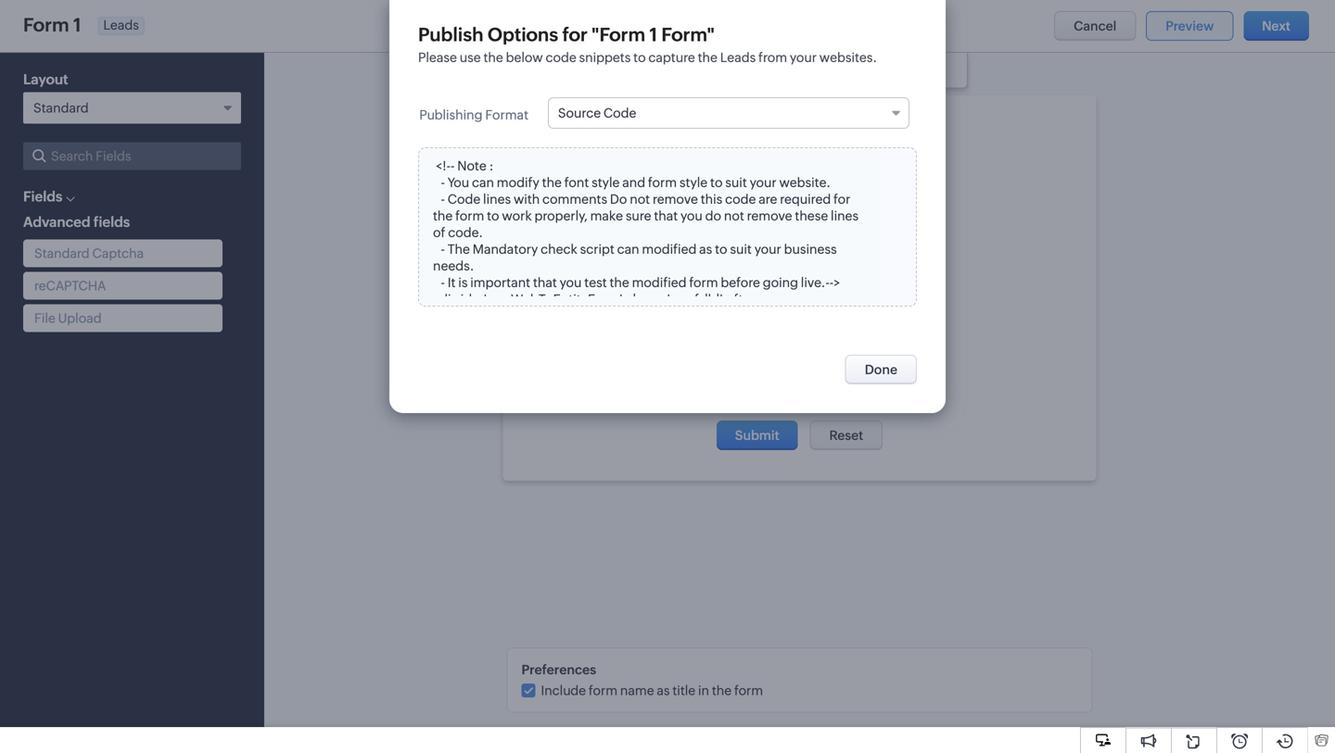 Task type: vqa. For each thing, say whether or not it's contained in the screenshot.
CREATE
no



Task type: locate. For each thing, give the bounding box(es) containing it.
style
[[592, 175, 620, 190], [680, 175, 708, 190]]

1 vertical spatial leads
[[720, 50, 756, 65]]

1 vertical spatial code
[[448, 192, 481, 207]]

form
[[648, 175, 677, 190], [455, 209, 484, 223], [689, 275, 718, 290], [589, 684, 618, 699], [734, 684, 763, 699]]

name
[[565, 174, 595, 187], [564, 219, 594, 231]]

that up 'crmwebtoentityform'
[[533, 275, 557, 290]]

required
[[780, 192, 831, 207]]

remove left this
[[653, 192, 698, 207]]

auto-
[[387, 72, 423, 89]]

name down comments
[[564, 219, 594, 231]]

the inside preferences include form name as title in the form
[[712, 684, 732, 699]]

<!-- note : - you can modify the font style and form style to suit your website. - code lines with comments do not remove this code are required for the form to work properly, make sure that you do not remove these lines of code. - the mandatory check script can modified as to suit your business needs. - it is important that you test the modified form before going live.--> < div id = 'crmwebtoentityform' class =
[[433, 159, 861, 307]]

= right class
[[658, 292, 664, 307]]

for right required
[[834, 192, 851, 207]]

0 horizontal spatial as
[[657, 684, 670, 699]]

'zcwf_lblleft
[[667, 292, 743, 307]]

0 vertical spatial name
[[565, 174, 595, 187]]

form"
[[662, 24, 715, 45]]

1 horizontal spatial code
[[725, 192, 756, 207]]

lines up work
[[483, 192, 511, 207]]

calls link
[[604, 0, 663, 45]]

1 horizontal spatial that
[[654, 209, 678, 223]]

lines right these
[[831, 209, 859, 223]]

auto-response rules link
[[384, 72, 527, 89]]

do
[[610, 192, 627, 207]]

0 horizontal spatial you
[[560, 275, 582, 290]]

that right the sure
[[654, 209, 678, 223]]

for
[[562, 24, 588, 45], [834, 192, 851, 207]]

note
[[457, 159, 487, 173]]

of
[[433, 225, 446, 240]]

1 vertical spatial remove
[[747, 209, 792, 223]]

1 horizontal spatial code
[[604, 106, 637, 121]]

last name *
[[540, 219, 598, 231]]

leads inside publish options for "form 1 form" please use the below code snippets to capture the leads from your websites.
[[720, 50, 756, 65]]

- left it
[[441, 275, 445, 290]]

remove down are
[[747, 209, 792, 223]]

code down the you
[[448, 192, 481, 207]]

*
[[594, 219, 598, 231]]

for up snippets
[[562, 24, 588, 45]]

code
[[604, 106, 637, 121], [448, 192, 481, 207]]

1 vertical spatial name
[[564, 219, 594, 231]]

remove
[[653, 192, 698, 207], [747, 209, 792, 223]]

1 horizontal spatial leads
[[720, 50, 756, 65]]

as inside <!-- note : - you can modify the font style and form style to suit your website. - code lines with comments do not remove this code are required for the form to work properly, make sure that you do not remove these lines of code. - the mandatory check script can modified as to suit your business needs. - it is important that you test the modified form before going live.--> < div id = 'crmwebtoentityform' class =
[[699, 242, 713, 257]]

0 horizontal spatial not
[[630, 192, 650, 207]]

leads left from
[[720, 50, 756, 65]]

1 horizontal spatial style
[[680, 175, 708, 190]]

to
[[634, 50, 646, 65], [710, 175, 723, 190], [487, 209, 499, 223], [715, 242, 728, 257]]

title
[[673, 684, 696, 699]]

1 horizontal spatial as
[[699, 242, 713, 257]]

important
[[470, 275, 531, 290]]

0 vertical spatial for
[[562, 24, 588, 45]]

notification sms link
[[45, 301, 146, 320]]

0 vertical spatial not
[[630, 192, 650, 207]]

format
[[485, 108, 529, 122]]

1 vertical spatial that
[[533, 275, 557, 290]]

first name
[[540, 174, 595, 187]]

id
[[461, 292, 472, 307]]

0 vertical spatial your
[[790, 50, 817, 65]]

0 vertical spatial that
[[654, 209, 678, 223]]

sure
[[626, 209, 651, 223]]

1 vertical spatial code
[[725, 192, 756, 207]]

going
[[763, 275, 798, 290]]

0 horizontal spatial remove
[[653, 192, 698, 207]]

suit up before
[[730, 242, 752, 257]]

to down "form
[[634, 50, 646, 65]]

0 horizontal spatial code
[[448, 192, 481, 207]]

the
[[484, 50, 503, 65], [698, 50, 718, 65], [542, 175, 562, 190], [433, 209, 453, 223], [610, 275, 629, 290], [712, 684, 732, 699]]

-
[[451, 159, 455, 173], [441, 175, 445, 190], [441, 192, 445, 207], [441, 242, 445, 257], [441, 275, 445, 290], [830, 275, 834, 290]]

font
[[565, 175, 589, 190]]

0 horizontal spatial =
[[475, 292, 481, 307]]

0 vertical spatial leads
[[103, 18, 139, 32]]

2 vertical spatial your
[[755, 242, 782, 257]]

1 horizontal spatial =
[[658, 292, 664, 307]]

form up 'zcwf_lblleft
[[689, 275, 718, 290]]

the right in
[[712, 684, 732, 699]]

your up are
[[750, 175, 777, 190]]

0 horizontal spatial for
[[562, 24, 588, 45]]

0 vertical spatial code
[[604, 106, 637, 121]]

your up 'going'
[[755, 242, 782, 257]]

1 vertical spatial for
[[834, 192, 851, 207]]

and
[[622, 175, 646, 190]]

style up do
[[592, 175, 620, 190]]

0 vertical spatial you
[[681, 209, 703, 223]]

1 vertical spatial as
[[657, 684, 670, 699]]

class
[[626, 292, 655, 307]]

are
[[759, 192, 777, 207]]

0 horizontal spatial that
[[533, 275, 557, 290]]

the right use
[[484, 50, 503, 65]]

'zcwf_lblleft crmwebtoentityform'
[[433, 292, 746, 324]]

'crmwebtoentityform'
[[484, 292, 623, 307]]

div
[[440, 292, 458, 307]]

=
[[475, 292, 481, 307], [658, 292, 664, 307]]

form left name
[[589, 684, 618, 699]]

leads right crm
[[103, 18, 139, 32]]

modified up class
[[632, 275, 687, 290]]

you left do
[[681, 209, 703, 223]]

crm link
[[15, 13, 82, 32]]

form up the code.
[[455, 209, 484, 223]]

it
[[448, 275, 456, 290]]

live.-
[[801, 275, 830, 290]]

1 horizontal spatial remove
[[747, 209, 792, 223]]

home
[[104, 15, 141, 30]]

options
[[488, 24, 558, 45]]

to inside publish options for "form 1 form" please use the below code snippets to capture the leads from your websites.
[[634, 50, 646, 65]]

0 vertical spatial code
[[546, 50, 577, 65]]

calls
[[619, 15, 648, 30]]

the up "of" at the top of the page
[[433, 209, 453, 223]]

can right script
[[617, 242, 639, 257]]

fields
[[23, 189, 62, 205]]

0 vertical spatial lines
[[483, 192, 511, 207]]

1 vertical spatial suit
[[730, 242, 752, 257]]

modified down the sure
[[642, 242, 697, 257]]

code
[[546, 50, 577, 65], [725, 192, 756, 207]]

= right id in the left top of the page
[[475, 292, 481, 307]]

that
[[654, 209, 678, 223], [533, 275, 557, 290]]

0 horizontal spatial lines
[[483, 192, 511, 207]]

can down :
[[472, 175, 494, 190]]

you up 'crmwebtoentityform'
[[560, 275, 582, 290]]

list item
[[270, 60, 370, 101]]

code down meetings link
[[546, 50, 577, 65]]

code inside <!-- note : - you can modify the font style and form style to suit your website. - code lines with comments do not remove this code are required for the form to work properly, make sure that you do not remove these lines of code. - the mandatory check script can modified as to suit your business needs. - it is important that you test the modified form before going live.--> < div id = 'crmwebtoentityform' class =
[[448, 192, 481, 207]]

0 vertical spatial remove
[[653, 192, 698, 207]]

preferences include form name as title in the form
[[522, 663, 763, 699]]

1 horizontal spatial can
[[617, 242, 639, 257]]

your
[[790, 50, 817, 65], [750, 175, 777, 190], [755, 242, 782, 257]]

your right from
[[790, 50, 817, 65]]

lines
[[483, 192, 511, 207], [831, 209, 859, 223]]

style up this
[[680, 175, 708, 190]]

1 horizontal spatial not
[[724, 209, 744, 223]]

0 vertical spatial can
[[472, 175, 494, 190]]

in
[[698, 684, 709, 699]]

1 horizontal spatial for
[[834, 192, 851, 207]]

deals
[[408, 15, 441, 30]]

the right "test"
[[610, 275, 629, 290]]

accounts
[[321, 15, 379, 30]]

code right source
[[604, 106, 637, 121]]

the down form"
[[698, 50, 718, 65]]

0 horizontal spatial code
[[546, 50, 577, 65]]

name up comments
[[565, 174, 595, 187]]

can
[[472, 175, 494, 190], [617, 242, 639, 257]]

standard captcha
[[34, 246, 144, 261]]

0 vertical spatial as
[[699, 242, 713, 257]]

not up the sure
[[630, 192, 650, 207]]

from
[[759, 50, 787, 65]]

1 style from the left
[[592, 175, 620, 190]]

2 style from the left
[[680, 175, 708, 190]]

not
[[630, 192, 650, 207], [724, 209, 744, 223]]

suit left website. on the right top of page
[[725, 175, 747, 190]]

as left title
[[657, 684, 670, 699]]

1 vertical spatial lines
[[831, 209, 859, 223]]

code inside publish options for "form 1 form" please use the below code snippets to capture the leads from your websites.
[[546, 50, 577, 65]]

not right do
[[724, 209, 744, 223]]

code left are
[[725, 192, 756, 207]]

Search Fields text field
[[23, 142, 241, 170]]

- up the you
[[451, 159, 455, 173]]

setup
[[19, 81, 71, 102]]

1 vertical spatial your
[[750, 175, 777, 190]]

email link
[[45, 271, 78, 289]]

0 horizontal spatial style
[[592, 175, 620, 190]]

suit
[[725, 175, 747, 190], [730, 242, 752, 257]]

as down do
[[699, 242, 713, 257]]

meetings link
[[519, 0, 604, 45]]

capture
[[649, 50, 695, 65]]

rules
[[489, 72, 524, 89]]



Task type: describe. For each thing, give the bounding box(es) containing it.
home link
[[90, 0, 156, 45]]

below
[[506, 50, 543, 65]]

before
[[721, 275, 760, 290]]

website.
[[779, 175, 831, 190]]

deals link
[[393, 0, 456, 45]]

include
[[541, 684, 586, 699]]

1 = from the left
[[475, 292, 481, 307]]

is
[[458, 275, 468, 290]]

for inside publish options for "form 1 form" please use the below code snippets to capture the leads from your websites.
[[562, 24, 588, 45]]

this
[[701, 192, 723, 207]]

snippets
[[579, 50, 631, 65]]

<!-
[[436, 159, 451, 173]]

check
[[541, 242, 578, 257]]

your inside publish options for "form 1 form" please use the below code snippets to capture the leads from your websites.
[[790, 50, 817, 65]]

comments
[[543, 192, 607, 207]]

name
[[620, 684, 654, 699]]

cancel
[[1074, 19, 1117, 33]]

- down <!-
[[441, 192, 445, 207]]

industry
[[540, 306, 580, 319]]

layout
[[23, 71, 68, 88]]

captcha
[[92, 246, 144, 261]]

needs.
[[433, 259, 474, 274]]

you
[[448, 175, 469, 190]]

>
[[834, 275, 840, 290]]

done link
[[845, 355, 917, 385]]

- left the you
[[441, 175, 445, 190]]

standard
[[34, 246, 90, 261]]

crmwebtoentityform'
[[433, 309, 569, 324]]

1 vertical spatial not
[[724, 209, 744, 223]]

publishing format
[[419, 108, 529, 122]]

code inside <!-- note : - you can modify the font style and form style to suit your website. - code lines with comments do not remove this code are required for the form to work properly, make sure that you do not remove these lines of code. - the mandatory check script can modified as to suit your business needs. - it is important that you test the modified form before going live.--> < div id = 'crmwebtoentityform' class =
[[725, 192, 756, 207]]

upgrade
[[962, 23, 1015, 36]]

publishing
[[419, 108, 483, 122]]

email
[[45, 273, 78, 287]]

form right in
[[734, 684, 763, 699]]

- down business
[[830, 275, 834, 290]]

channels region
[[0, 265, 241, 388]]

cancel button
[[1055, 11, 1136, 41]]

for inside <!-- note : - you can modify the font style and form style to suit your website. - code lines with comments do not remove this code are required for the form to work properly, make sure that you do not remove these lines of code. - the mandatory check script can modified as to suit your business needs. - it is important that you test the modified form before going live.--> < div id = 'crmwebtoentityform' class =
[[834, 192, 851, 207]]

1 horizontal spatial you
[[681, 209, 703, 223]]

1 vertical spatial modified
[[632, 275, 687, 290]]

publish
[[418, 24, 484, 45]]

accounts link
[[306, 0, 393, 45]]

do
[[705, 209, 722, 223]]

business
[[784, 242, 837, 257]]

done button
[[845, 355, 917, 385]]

tasks
[[471, 15, 504, 30]]

0 horizontal spatial leads
[[103, 18, 139, 32]]

response
[[423, 72, 486, 89]]

Enter Form Name text field
[[23, 14, 90, 36]]

0 horizontal spatial can
[[472, 175, 494, 190]]

"form
[[592, 24, 646, 45]]

reset button
[[810, 421, 883, 451]]

please
[[418, 50, 457, 65]]

last
[[540, 219, 561, 231]]

form right and
[[648, 175, 677, 190]]

these
[[795, 209, 828, 223]]

channels
[[31, 241, 89, 256]]

websites.
[[820, 50, 877, 65]]

1 vertical spatial you
[[560, 275, 582, 290]]

reset
[[830, 428, 864, 443]]

work
[[502, 209, 532, 223]]

mandatory
[[473, 242, 538, 257]]

to up this
[[710, 175, 723, 190]]

auto-response rules list
[[270, 60, 541, 101]]

next
[[1262, 19, 1291, 33]]

as inside preferences include form name as title in the form
[[657, 684, 670, 699]]

logo image
[[15, 15, 37, 30]]

properly,
[[535, 209, 588, 223]]

done
[[865, 363, 898, 377]]

preview button
[[1146, 11, 1234, 41]]

test
[[584, 275, 607, 290]]

publish options for "form 1 form" please use the below code snippets to capture the leads from your websites.
[[418, 24, 877, 65]]

notification
[[45, 303, 116, 318]]

auto-response rules
[[387, 72, 524, 89]]

crm
[[45, 13, 82, 32]]

modify
[[497, 175, 540, 190]]

:
[[489, 159, 494, 173]]

0 vertical spatial suit
[[725, 175, 747, 190]]

source
[[558, 106, 601, 121]]

0 vertical spatial modified
[[642, 242, 697, 257]]

the
[[448, 242, 470, 257]]

<
[[433, 292, 440, 307]]

tasks link
[[456, 0, 519, 45]]

channels button
[[0, 231, 241, 265]]

name for last name *
[[564, 219, 594, 231]]

source code
[[558, 106, 637, 121]]

to down do
[[715, 242, 728, 257]]

next button
[[1244, 11, 1309, 41]]

script
[[580, 242, 615, 257]]

name for first name
[[565, 174, 595, 187]]

the left font
[[542, 175, 562, 190]]

first
[[540, 174, 562, 187]]

preferences
[[522, 663, 596, 678]]

1 horizontal spatial lines
[[831, 209, 859, 223]]

notification sms
[[45, 303, 146, 318]]

preview
[[1166, 19, 1214, 33]]

to left work
[[487, 209, 499, 223]]

2 = from the left
[[658, 292, 664, 307]]

code.
[[448, 225, 483, 240]]

1 vertical spatial can
[[617, 242, 639, 257]]

make
[[590, 209, 623, 223]]

- left the
[[441, 242, 445, 257]]



